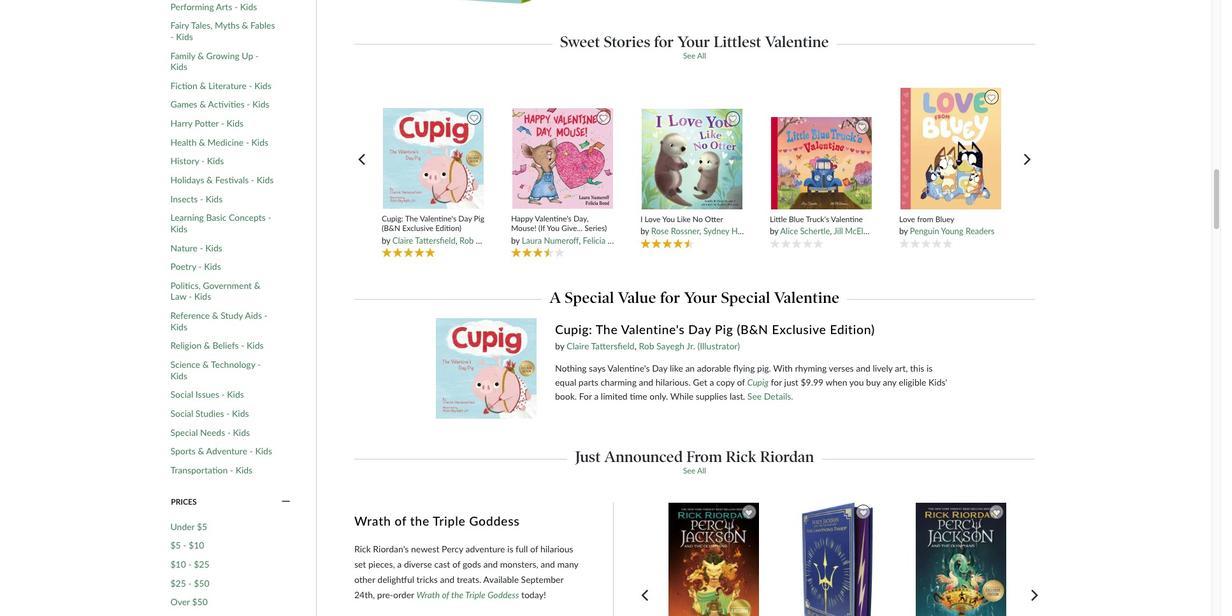 Task type: vqa. For each thing, say whether or not it's contained in the screenshot.
Little
yes



Task type: locate. For each thing, give the bounding box(es) containing it.
mcelmurry
[[845, 226, 885, 237]]

see all link
[[683, 51, 706, 61], [683, 467, 706, 476]]

for right stories
[[654, 33, 674, 51]]

all inside sweet stories for your littlest valentine see all
[[697, 51, 706, 61]]

0 vertical spatial rick
[[726, 448, 756, 467]]

by inside happy valentine's day, mouse! (if you give... series) by laura numeroff , felicia bond (illustrator)
[[511, 236, 520, 246]]

- right law
[[189, 292, 192, 302]]

2 vertical spatial valentine
[[774, 288, 839, 307]]

triple
[[433, 514, 466, 529], [465, 590, 485, 601]]

love right i
[[645, 215, 661, 224]]

0 horizontal spatial cupig: the valentine's day pig (b&n exclusive edition) by claire tattersfield , rob sayegh jr. (illustrator)
[[382, 214, 553, 246]]

, inside the little blue truck's valentine by alice schertle , jill mcelmurry (illustrator)
[[830, 226, 832, 237]]

nothing
[[555, 364, 587, 374]]

$10 - $25
[[170, 559, 209, 570]]

nature - kids
[[170, 243, 222, 253]]

little blue truck's valentine image
[[771, 117, 873, 210]]

diverse
[[404, 560, 432, 571]]

- inside the entertainment & performing arts - kids
[[235, 1, 238, 12]]

kids inside religion & beliefs - kids link
[[247, 341, 264, 351]]

your right value
[[684, 288, 717, 307]]

sports & adventure - kids link
[[170, 446, 272, 457]]

2 see all link from the top
[[683, 467, 706, 476]]

see all link for from
[[683, 467, 706, 476]]

0 horizontal spatial (b&n
[[382, 224, 400, 233]]

poetry - kids link
[[170, 261, 221, 273]]

0 horizontal spatial jr.
[[504, 236, 512, 246]]

health & medicine - kids link
[[170, 137, 268, 148]]

& right the health
[[199, 137, 205, 148]]

of
[[737, 378, 745, 388], [395, 514, 407, 529], [530, 544, 538, 555], [452, 560, 460, 571], [442, 590, 449, 601]]

wrath of the triple goddess link
[[416, 590, 519, 601]]

is
[[927, 364, 933, 374], [507, 544, 513, 555]]

the
[[405, 214, 418, 224], [596, 323, 618, 337]]

your
[[677, 33, 710, 51], [684, 288, 717, 307]]

kids right activities
[[252, 99, 269, 110]]

pig
[[474, 214, 484, 224], [715, 323, 733, 337]]

rick up set
[[354, 544, 371, 555]]

1 horizontal spatial tattersfield
[[591, 341, 635, 352]]

0 horizontal spatial love
[[645, 215, 661, 224]]

1 horizontal spatial a
[[594, 392, 599, 402]]

kids down learning
[[170, 224, 187, 234]]

any
[[883, 378, 896, 388]]

0 vertical spatial a
[[710, 378, 714, 388]]

& left festivals
[[207, 175, 213, 186]]

fiction
[[170, 80, 197, 91]]

a for last
[[594, 392, 599, 402]]

social for social studies - kids
[[170, 408, 193, 419]]

& right fiction
[[200, 80, 206, 91]]

and up time at the bottom
[[639, 378, 653, 388]]

- right studies
[[226, 408, 230, 419]]

$5 down 'under'
[[170, 541, 181, 551]]

you right '(if'
[[547, 224, 560, 233]]

by
[[640, 226, 649, 237], [770, 226, 778, 237], [899, 226, 908, 237], [382, 236, 390, 246], [511, 236, 520, 246], [555, 341, 564, 352]]

0 horizontal spatial $5
[[170, 541, 181, 551]]

2 social from the top
[[170, 408, 193, 419]]

0 vertical spatial tattersfield
[[415, 236, 455, 246]]

0 horizontal spatial a
[[397, 560, 402, 571]]

1 horizontal spatial rob sayegh jr. (illustrator) link
[[639, 341, 740, 352]]

0 vertical spatial all
[[697, 51, 706, 61]]

a inside the for just $9.99 when you buy any eligible kids' book. for a limited time only. while supplies last
[[594, 392, 599, 402]]

& up arts
[[229, 0, 235, 1]]

kids down learning basic concepts - kids at left
[[205, 243, 222, 253]]

kids down family
[[170, 61, 187, 72]]

from
[[686, 448, 722, 467]]

- down fairy
[[170, 31, 174, 42]]

1 horizontal spatial the
[[451, 590, 463, 601]]

, inside happy valentine's day, mouse! (if you give... series) by laura numeroff , felicia bond (illustrator)
[[579, 236, 581, 246]]

1 vertical spatial see all link
[[683, 467, 706, 476]]

kids inside harry potter - kids link
[[227, 118, 243, 129]]

kids up the government
[[204, 261, 221, 272]]

you
[[662, 215, 675, 224], [547, 224, 560, 233]]

1 horizontal spatial cupig: the valentine's day pig (b&n exclusive edition) link
[[555, 322, 953, 340]]

triple up percy
[[433, 514, 466, 529]]

$10
[[189, 541, 204, 551], [170, 559, 186, 570]]

love inside love from bluey by penguin young readers
[[899, 215, 915, 224]]

1 vertical spatial jr.
[[686, 341, 695, 352]]

for right value
[[660, 288, 680, 307]]

& left fables
[[242, 20, 248, 31]]

day left like
[[652, 364, 668, 374]]

goddess for wrath of the triple goddess today!
[[487, 590, 519, 601]]

1 horizontal spatial claire
[[567, 341, 589, 352]]

$25 up $25 - $50
[[194, 559, 209, 570]]

& for performing
[[229, 0, 235, 1]]

wrath
[[354, 514, 391, 529], [416, 590, 440, 601]]

love inside the "i love you like no otter by rose rossner , sydney hanson (illustrator)"
[[645, 215, 661, 224]]

wrath for wrath of the triple goddess today!
[[416, 590, 440, 601]]

- right adventure
[[250, 446, 253, 457]]

social studies - kids
[[170, 408, 249, 419]]

by inside the little blue truck's valentine by alice schertle , jill mcelmurry (illustrator)
[[770, 226, 778, 237]]

0 vertical spatial for
[[654, 33, 674, 51]]

aids
[[245, 310, 262, 321]]

1 horizontal spatial $5
[[197, 522, 207, 533]]

tricks
[[417, 575, 438, 586]]

kids inside special needs - kids link
[[233, 427, 250, 438]]

0 vertical spatial goddess
[[469, 514, 520, 529]]

health
[[170, 137, 197, 148]]

eligible
[[899, 378, 926, 388]]

2 vertical spatial see
[[683, 467, 695, 476]]

, inside the "i love you like no otter by rose rossner , sydney hanson (illustrator)"
[[699, 226, 701, 237]]

adorable
[[697, 364, 731, 374]]

like
[[677, 215, 691, 224]]

1 horizontal spatial rick
[[726, 448, 756, 467]]

0 horizontal spatial rob sayegh jr. (illustrator) link
[[459, 236, 553, 246]]

laura numeroff link
[[522, 236, 579, 246]]

cupig: the valentine's day pig (b&n exclusive edition) image
[[383, 108, 484, 210], [436, 319, 536, 419]]

2 vertical spatial day
[[652, 364, 668, 374]]

kids down reference
[[170, 322, 187, 332]]

a right for
[[594, 392, 599, 402]]

1 horizontal spatial (b&n
[[737, 323, 768, 337]]

1 vertical spatial valentine
[[831, 215, 863, 224]]

cast
[[434, 560, 450, 571]]

1 horizontal spatial cupig:
[[555, 323, 592, 337]]

1 vertical spatial the
[[451, 590, 463, 601]]

for just $9.99 when you buy any eligible kids' book. for a limited time only. while supplies last
[[555, 378, 947, 402]]

the chalice of the gods (b&n exclusive edition) (percy jackson and the olympians series #6) image
[[915, 503, 1007, 617]]

1 social from the top
[[170, 389, 193, 400]]

of down flying
[[737, 378, 745, 388]]

- right aids
[[264, 310, 267, 321]]

& left study
[[212, 310, 218, 321]]

& right the government
[[254, 280, 260, 291]]

a inside rick riordan's newest percy adventure is full of hilarious set pieces, a diverse cast of gods and monsters, and many other delightful tricks and treats. available september 24th, pre-order
[[397, 560, 402, 571]]

rick inside rick riordan's newest percy adventure is full of hilarious set pieces, a diverse cast of gods and monsters, and many other delightful tricks and treats. available september 24th, pre-order
[[354, 544, 371, 555]]

0 vertical spatial rob sayegh jr. (illustrator) link
[[459, 236, 553, 246]]

1 vertical spatial edition)
[[830, 323, 875, 337]]

$10 down '$5 - $10' link
[[170, 559, 186, 570]]

(illustrator) inside the little blue truck's valentine by alice schertle , jill mcelmurry (illustrator)
[[887, 226, 926, 237]]

social left studies
[[170, 408, 193, 419]]

valentine's inside nothing says valentine's day like an adorable flying pig. with rhyming verses and lively art, this is equal parts charming and hilarious. get a copy of
[[608, 364, 650, 374]]

transportation
[[170, 465, 228, 476]]

& inside science & technology - kids
[[203, 359, 209, 370]]

0 vertical spatial rob
[[459, 236, 474, 246]]

kids up fables
[[240, 1, 257, 12]]

$10 - $25 link
[[170, 559, 209, 571]]

(illustrator) down i
[[629, 236, 668, 246]]

- right technology
[[258, 359, 261, 370]]

1 vertical spatial $10
[[170, 559, 186, 570]]

kids right adventure
[[255, 446, 272, 457]]

0 vertical spatial your
[[677, 33, 710, 51]]

day left happy
[[458, 214, 472, 224]]

1 vertical spatial rob
[[639, 341, 654, 352]]

kids inside nature - kids 'link'
[[205, 243, 222, 253]]

give...
[[561, 224, 582, 233]]

0 vertical spatial wrath
[[354, 514, 391, 529]]

triple for wrath of the triple goddess today!
[[465, 590, 485, 601]]

kids inside games & activities - kids link
[[252, 99, 269, 110]]

is right this
[[927, 364, 933, 374]]

0 vertical spatial (b&n
[[382, 224, 400, 233]]

newest
[[411, 544, 439, 555]]

sports & adventure - kids
[[170, 446, 272, 457]]

triple down treats.
[[465, 590, 485, 601]]

all
[[697, 51, 706, 61], [697, 467, 706, 476]]

rick right from
[[726, 448, 756, 467]]

readers
[[966, 226, 995, 237]]

0 horizontal spatial edition)
[[435, 224, 461, 233]]

1 vertical spatial cupig:
[[555, 323, 592, 337]]

& inside fairy tales, myths & fables - kids
[[242, 20, 248, 31]]

0 horizontal spatial is
[[507, 544, 513, 555]]

& for beliefs
[[204, 341, 210, 351]]

1 horizontal spatial the
[[596, 323, 618, 337]]

by inside love from bluey by penguin young readers
[[899, 226, 908, 237]]

1 vertical spatial is
[[507, 544, 513, 555]]

0 vertical spatial the
[[405, 214, 418, 224]]

$50 down $10 - $25 link
[[194, 578, 209, 589]]

kids inside politics, government & law - kids
[[194, 292, 211, 302]]

is left full
[[507, 544, 513, 555]]

rob for bottommost claire tattersfield link
[[639, 341, 654, 352]]

the down treats.
[[451, 590, 463, 601]]

0 vertical spatial valentine
[[765, 33, 829, 51]]

limited
[[601, 392, 627, 402]]

kids inside the poetry - kids link
[[204, 261, 221, 272]]

rob sayegh jr. (illustrator) link down mouse!
[[459, 236, 553, 246]]

rhyming
[[795, 364, 827, 374]]

0 vertical spatial edition)
[[435, 224, 461, 233]]

pig up the adorable
[[715, 323, 733, 337]]

rob sayegh jr. (illustrator) link for bottommost claire tattersfield link
[[639, 341, 740, 352]]

love left the from
[[899, 215, 915, 224]]

see details. link
[[747, 392, 793, 402]]

kids inside family & growing up - kids
[[170, 61, 187, 72]]

- right poetry on the top of the page
[[198, 261, 202, 272]]

0 vertical spatial sayegh
[[476, 236, 502, 246]]

goddess down available
[[487, 590, 519, 601]]

little
[[770, 215, 787, 224]]

a inside nothing says valentine's day like an adorable flying pig. with rhyming verses and lively art, this is equal parts charming and hilarious. get a copy of
[[710, 378, 714, 388]]

2 all from the top
[[697, 467, 706, 476]]

2 vertical spatial a
[[397, 560, 402, 571]]

0 vertical spatial social
[[170, 389, 193, 400]]

rob for the topmost claire tattersfield link
[[459, 236, 474, 246]]

basic
[[206, 213, 227, 223]]

valentine inside the little blue truck's valentine by alice schertle , jill mcelmurry (illustrator)
[[831, 215, 863, 224]]

1 vertical spatial the
[[596, 323, 618, 337]]

1 horizontal spatial edition)
[[830, 323, 875, 337]]

valentine inside sweet stories for your littlest valentine see all
[[765, 33, 829, 51]]

& right science
[[203, 359, 209, 370]]

littlest
[[714, 33, 761, 51]]

your left littlest
[[677, 33, 710, 51]]

i love you like no otter image
[[641, 108, 743, 210]]

,
[[699, 226, 701, 237], [830, 226, 832, 237], [455, 236, 457, 246], [579, 236, 581, 246], [635, 341, 637, 352]]

just announced from rick riordan see all
[[575, 448, 814, 476]]

0 horizontal spatial cupig: the valentine's day pig (b&n exclusive edition) link
[[382, 214, 485, 234]]

0 horizontal spatial the
[[410, 514, 430, 529]]

$10 up the $10 - $25 at the bottom
[[189, 541, 204, 551]]

kids up technology
[[247, 341, 264, 351]]

flying
[[733, 364, 755, 374]]

sayegh
[[476, 236, 502, 246], [656, 341, 684, 352]]

1 horizontal spatial $10
[[189, 541, 204, 551]]

1 horizontal spatial day
[[652, 364, 668, 374]]

&
[[229, 0, 235, 1], [242, 20, 248, 31], [198, 50, 204, 61], [200, 80, 206, 91], [200, 99, 206, 110], [199, 137, 205, 148], [207, 175, 213, 186], [254, 280, 260, 291], [212, 310, 218, 321], [204, 341, 210, 351], [203, 359, 209, 370], [198, 446, 204, 457]]

you up rose rossner "link" on the top right
[[662, 215, 675, 224]]

kids inside reference & study aids - kids
[[170, 322, 187, 332]]

kids
[[240, 1, 257, 12], [176, 31, 193, 42], [170, 61, 187, 72], [254, 80, 271, 91], [252, 99, 269, 110], [227, 118, 243, 129], [251, 137, 268, 148], [207, 156, 224, 167], [257, 175, 274, 186], [206, 194, 223, 204], [170, 224, 187, 234], [205, 243, 222, 253], [204, 261, 221, 272], [194, 292, 211, 302], [170, 322, 187, 332], [247, 341, 264, 351], [170, 371, 187, 381], [227, 389, 244, 400], [232, 408, 249, 419], [233, 427, 250, 438], [255, 446, 272, 457], [236, 465, 252, 476]]

1 vertical spatial day
[[688, 323, 711, 337]]

$50 right 'over'
[[192, 597, 208, 608]]

festivals
[[215, 175, 249, 186]]

cupig: the valentine's day pig (b&n exclusive edition) link
[[382, 214, 485, 234], [555, 322, 953, 340]]

literature
[[208, 80, 247, 91]]

today!
[[521, 590, 546, 601]]

0 vertical spatial exclusive
[[402, 224, 433, 233]]

1 horizontal spatial exclusive
[[772, 323, 826, 337]]

0 vertical spatial cupig: the valentine's day pig (b&n exclusive edition) link
[[382, 214, 485, 234]]

1 vertical spatial (b&n
[[737, 323, 768, 337]]

of inside nothing says valentine's day like an adorable flying pig. with rhyming verses and lively art, this is equal parts charming and hilarious. get a copy of
[[737, 378, 745, 388]]

$50
[[194, 578, 209, 589], [192, 597, 208, 608]]

you inside happy valentine's day, mouse! (if you give... series) by laura numeroff , felicia bond (illustrator)
[[547, 224, 560, 233]]

1 vertical spatial your
[[684, 288, 717, 307]]

2 love from the left
[[899, 215, 915, 224]]

0 horizontal spatial claire tattersfield link
[[392, 236, 455, 246]]

1 vertical spatial for
[[660, 288, 680, 307]]

kids up basic
[[206, 194, 223, 204]]

stories
[[604, 33, 650, 51]]

law
[[170, 292, 186, 302]]

jr. up an
[[686, 341, 695, 352]]

goddess up the adventure
[[469, 514, 520, 529]]

& right family
[[198, 50, 204, 61]]

& inside family & growing up - kids
[[198, 50, 204, 61]]

kids right literature
[[254, 80, 271, 91]]

-
[[235, 1, 238, 12], [170, 31, 174, 42], [255, 50, 259, 61], [249, 80, 252, 91], [247, 99, 250, 110], [221, 118, 224, 129], [246, 137, 249, 148], [201, 156, 205, 167], [251, 175, 254, 186], [200, 194, 203, 204], [268, 213, 271, 223], [200, 243, 203, 253], [198, 261, 202, 272], [189, 292, 192, 302], [264, 310, 267, 321], [241, 341, 244, 351], [258, 359, 261, 370], [221, 389, 225, 400], [226, 408, 230, 419], [227, 427, 231, 438], [250, 446, 253, 457], [230, 465, 233, 476], [183, 541, 186, 551], [188, 559, 192, 570], [188, 578, 192, 589]]

jr. down mouse!
[[504, 236, 512, 246]]

politics, government & law - kids
[[170, 280, 260, 302]]

1 horizontal spatial is
[[927, 364, 933, 374]]

0 horizontal spatial day
[[458, 214, 472, 224]]

& right sports
[[198, 446, 204, 457]]

(illustrator) up the adorable
[[697, 341, 740, 352]]

& inside the entertainment & performing arts - kids
[[229, 0, 235, 1]]

0 vertical spatial the
[[410, 514, 430, 529]]

1 horizontal spatial wrath
[[416, 590, 440, 601]]

only.
[[650, 392, 668, 402]]

pig left happy
[[474, 214, 484, 224]]

by inside the "i love you like no otter by rose rossner , sydney hanson (illustrator)"
[[640, 226, 649, 237]]

1 horizontal spatial rob
[[639, 341, 654, 352]]

& for medicine
[[199, 137, 205, 148]]

kids down science
[[170, 371, 187, 381]]

kids down 'science & technology - kids' link on the bottom
[[227, 389, 244, 400]]

0 vertical spatial see
[[683, 51, 695, 61]]

0 horizontal spatial pig
[[474, 214, 484, 224]]

love from bluey image
[[900, 87, 1002, 210]]

- right up
[[255, 50, 259, 61]]

and down cast
[[440, 575, 454, 586]]

holidays
[[170, 175, 204, 186]]

happy valentine's day, mouse! (if you give... series) image
[[512, 108, 614, 210]]

- right needs
[[227, 427, 231, 438]]

see
[[683, 51, 695, 61], [747, 392, 762, 402], [683, 467, 695, 476]]

kids inside fiction & literature - kids link
[[254, 80, 271, 91]]

cupig
[[747, 378, 769, 388]]

minus image
[[282, 497, 290, 509]]

1 vertical spatial cupig: the valentine's day pig (b&n exclusive edition) link
[[555, 322, 953, 340]]

1 love from the left
[[645, 215, 661, 224]]

social left issues
[[170, 389, 193, 400]]

0 horizontal spatial $10
[[170, 559, 186, 570]]

games
[[170, 99, 197, 110]]

- down 'under'
[[183, 541, 186, 551]]

see inside just announced from rick riordan see all
[[683, 467, 695, 476]]

- right insects
[[200, 194, 203, 204]]

0 vertical spatial $25
[[194, 559, 209, 570]]

cupig: the valentine's day pig (b&n exclusive edition) link for rob sayegh jr. (illustrator) link associated with bottommost claire tattersfield link
[[555, 322, 953, 340]]

1 all from the top
[[697, 51, 706, 61]]

special
[[565, 288, 614, 307], [721, 288, 770, 307], [170, 427, 198, 438]]

& left beliefs
[[204, 341, 210, 351]]

insects - kids link
[[170, 194, 223, 205]]

kids inside transportation - kids link
[[236, 465, 252, 476]]

kids down politics,
[[194, 292, 211, 302]]

poetry - kids
[[170, 261, 221, 272]]

wrath down tricks
[[416, 590, 440, 601]]

kids right medicine
[[251, 137, 268, 148]]

claire tattersfield link
[[392, 236, 455, 246], [567, 341, 635, 352]]

kids down the health & medicine - kids link
[[207, 156, 224, 167]]

of down cast
[[442, 590, 449, 601]]

family & growing up - kids link
[[170, 50, 276, 72]]

happy
[[511, 214, 533, 224]]

politics,
[[170, 280, 201, 291]]

for up 'details.'
[[771, 378, 782, 388]]

1 see all link from the top
[[683, 51, 706, 61]]

(illustrator) inside happy valentine's day, mouse! (if you give... series) by laura numeroff , felicia bond (illustrator)
[[629, 236, 668, 246]]

and up you
[[856, 364, 870, 374]]

0 horizontal spatial $25
[[170, 578, 186, 589]]

0 horizontal spatial wrath
[[354, 514, 391, 529]]

0 horizontal spatial the
[[405, 214, 418, 224]]

1 vertical spatial a
[[594, 392, 599, 402]]

- inside politics, government & law - kids
[[189, 292, 192, 302]]

kids inside history - kids 'link'
[[207, 156, 224, 167]]

wrath up riordan's
[[354, 514, 391, 529]]

young
[[941, 226, 963, 237]]

0 horizontal spatial rob
[[459, 236, 474, 246]]

0 horizontal spatial you
[[547, 224, 560, 233]]

needs
[[200, 427, 225, 438]]

many
[[557, 560, 578, 571]]

triple for wrath of the triple goddess
[[433, 514, 466, 529]]

0 vertical spatial $10
[[189, 541, 204, 551]]

2 horizontal spatial special
[[721, 288, 770, 307]]

wrath of the triple goddess (b&n exclusive edition) (percy jackson and the olympians) image
[[668, 503, 759, 617]]

see inside sweet stories for your littlest valentine see all
[[683, 51, 695, 61]]

0 vertical spatial is
[[927, 364, 933, 374]]

& for literature
[[200, 80, 206, 91]]

kids inside fairy tales, myths & fables - kids
[[176, 31, 193, 42]]

when
[[826, 378, 847, 388]]

kids right festivals
[[257, 175, 274, 186]]

happy valentine's day, mouse! (if you give... series) by laura numeroff , felicia bond (illustrator)
[[511, 214, 668, 246]]

rob sayegh jr. (illustrator) link up an
[[639, 341, 740, 352]]

science & technology - kids
[[170, 359, 261, 381]]

sayegh up like
[[656, 341, 684, 352]]

wrath for wrath of the triple goddess
[[354, 514, 391, 529]]

& right games
[[200, 99, 206, 110]]

& inside reference & study aids - kids
[[212, 310, 218, 321]]

1 vertical spatial cupig: the valentine's day pig (b&n exclusive edition) by claire tattersfield , rob sayegh jr. (illustrator)
[[555, 323, 875, 352]]

1 horizontal spatial jr.
[[686, 341, 695, 352]]

$5 right 'under'
[[197, 522, 207, 533]]

rossner
[[671, 226, 699, 237]]

1 vertical spatial wrath
[[416, 590, 440, 601]]

for inside sweet stories for your littlest valentine see all
[[654, 33, 674, 51]]

kids inside social issues - kids link
[[227, 389, 244, 400]]

1 horizontal spatial sayegh
[[656, 341, 684, 352]]

an
[[685, 364, 695, 374]]

kids down activities
[[227, 118, 243, 129]]

0 horizontal spatial claire
[[392, 236, 413, 246]]

nothing says valentine's day like an adorable flying pig. with rhyming verses and lively art, this is equal parts charming and hilarious. get a copy of
[[555, 364, 933, 388]]



Task type: describe. For each thing, give the bounding box(es) containing it.
- right beliefs
[[241, 341, 244, 351]]

full
[[516, 544, 528, 555]]

social issues - kids
[[170, 389, 244, 400]]

prices button
[[170, 497, 292, 509]]

kids'
[[929, 378, 947, 388]]

- down $10 - $25 link
[[188, 578, 192, 589]]

history - kids link
[[170, 156, 224, 167]]

- inside science & technology - kids
[[258, 359, 261, 370]]

rick inside just announced from rick riordan see all
[[726, 448, 756, 467]]

lively
[[873, 364, 893, 374]]

verses
[[829, 364, 854, 374]]

- right issues
[[221, 389, 225, 400]]

kids inside the health & medicine - kids link
[[251, 137, 268, 148]]

percy
[[442, 544, 463, 555]]

of right cast
[[452, 560, 460, 571]]

the for wrath of the triple goddess today!
[[451, 590, 463, 601]]

1 vertical spatial sayegh
[[656, 341, 684, 352]]

available
[[483, 575, 519, 586]]

fairy tales, myths & fables - kids
[[170, 20, 275, 42]]

1 vertical spatial $50
[[192, 597, 208, 608]]

& for study
[[212, 310, 218, 321]]

details.
[[764, 392, 793, 402]]

- inside family & growing up - kids
[[255, 50, 259, 61]]

1 vertical spatial claire tattersfield link
[[567, 341, 635, 352]]

- inside reference & study aids - kids
[[264, 310, 267, 321]]

get
[[693, 378, 707, 388]]

reference
[[170, 310, 210, 321]]

kids inside learning basic concepts - kids
[[170, 224, 187, 234]]

kids inside science & technology - kids
[[170, 371, 187, 381]]

& for festivals
[[207, 175, 213, 186]]

0 vertical spatial day
[[458, 214, 472, 224]]

family & growing up - kids
[[170, 50, 259, 72]]

copy
[[716, 378, 735, 388]]

over
[[170, 597, 190, 608]]

value
[[618, 288, 656, 307]]

1 vertical spatial tattersfield
[[591, 341, 635, 352]]

0 vertical spatial cupig: the valentine's day pig (b&n exclusive edition) image
[[383, 108, 484, 210]]

felicia bond (illustrator) link
[[583, 236, 668, 246]]

0 vertical spatial claire
[[392, 236, 413, 246]]

riordan's
[[373, 544, 409, 555]]

learning basic concepts - kids
[[170, 213, 271, 234]]

you inside the "i love you like no otter by rose rossner , sydney hanson (illustrator)"
[[662, 215, 675, 224]]

- right literature
[[249, 80, 252, 91]]

of right full
[[530, 544, 538, 555]]

your inside sweet stories for your littlest valentine see all
[[677, 33, 710, 51]]

i love you like no otter link
[[640, 215, 744, 224]]

over $50 link
[[170, 597, 208, 608]]

wrath of the triple goddess
[[354, 514, 520, 529]]

0 horizontal spatial sayegh
[[476, 236, 502, 246]]

this
[[910, 364, 924, 374]]

1 vertical spatial claire
[[567, 341, 589, 352]]

& for technology
[[203, 359, 209, 370]]

kids inside social studies - kids link
[[232, 408, 249, 419]]

last
[[730, 392, 743, 402]]

penguin
[[910, 226, 939, 237]]

(if
[[538, 224, 545, 233]]

the for wrath of the triple goddess
[[410, 514, 430, 529]]

valentine's inside happy valentine's day, mouse! (if you give... series) by laura numeroff , felicia bond (illustrator)
[[535, 214, 572, 224]]

day inside nothing says valentine's day like an adorable flying pig. with rhyming verses and lively art, this is equal parts charming and hilarious. get a copy of
[[652, 364, 668, 374]]

& for adventure
[[198, 446, 204, 457]]

1 vertical spatial $5
[[170, 541, 181, 551]]

holidays & festivals - kids
[[170, 175, 274, 186]]

holidays & festivals - kids link
[[170, 175, 274, 186]]

otter
[[705, 215, 723, 224]]

over $50
[[170, 597, 208, 608]]

0 horizontal spatial tattersfield
[[415, 236, 455, 246]]

1 horizontal spatial pig
[[715, 323, 733, 337]]

goddess for wrath of the triple goddess
[[469, 514, 520, 529]]

studies
[[196, 408, 224, 419]]

set
[[354, 560, 366, 571]]

no
[[693, 215, 703, 224]]

0 vertical spatial jr.
[[504, 236, 512, 246]]

parts
[[579, 378, 598, 388]]

& for growing
[[198, 50, 204, 61]]

under
[[170, 522, 195, 533]]

1 horizontal spatial cupig: the valentine's day pig (b&n exclusive edition) by claire tattersfield , rob sayegh jr. (illustrator)
[[555, 323, 875, 352]]

0 horizontal spatial special
[[170, 427, 198, 438]]

all inside just announced from rick riordan see all
[[697, 467, 706, 476]]

activities
[[208, 99, 245, 110]]

& inside politics, government & law - kids
[[254, 280, 260, 291]]

0 vertical spatial claire tattersfield link
[[392, 236, 455, 246]]

book.
[[555, 392, 577, 402]]

with
[[773, 364, 793, 374]]

rob sayegh jr. (illustrator) link for the topmost claire tattersfield link
[[459, 236, 553, 246]]

politics, government & law - kids link
[[170, 280, 276, 303]]

issues
[[196, 389, 219, 400]]

from
[[917, 215, 933, 224]]

see all link for for
[[683, 51, 706, 61]]

1 horizontal spatial special
[[565, 288, 614, 307]]

announced
[[604, 448, 683, 467]]

cupig: the valentine's day pig (b&n exclusive edition) link for rob sayegh jr. (illustrator) link corresponding to the topmost claire tattersfield link
[[382, 214, 485, 234]]

kids inside the entertainment & performing arts - kids
[[240, 1, 257, 12]]

rick riordan's newest percy adventure is full of hilarious set pieces, a diverse cast of gods and monsters, and many other delightful tricks and treats. available september 24th, pre-order
[[354, 544, 578, 601]]

for inside the for just $9.99 when you buy any eligible kids' book. for a limited time only. while supplies last
[[771, 378, 782, 388]]

for
[[579, 392, 592, 402]]

and up september
[[541, 560, 555, 571]]

is inside rick riordan's newest percy adventure is full of hilarious set pieces, a diverse cast of gods and monsters, and many other delightful tricks and treats. available september 24th, pre-order
[[507, 544, 513, 555]]

learning basic concepts - kids link
[[170, 213, 276, 235]]

0 vertical spatial pig
[[474, 214, 484, 224]]

kids inside holidays & festivals - kids link
[[257, 175, 274, 186]]

prices
[[171, 498, 197, 508]]

tales,
[[191, 20, 212, 31]]

- inside fairy tales, myths & fables - kids
[[170, 31, 174, 42]]

- right festivals
[[251, 175, 254, 186]]

- right nature
[[200, 243, 203, 253]]

$5 - $10 link
[[170, 541, 204, 552]]

sweet
[[560, 33, 600, 51]]

entertainment & performing arts - kids
[[170, 0, 257, 12]]

1 vertical spatial exclusive
[[772, 323, 826, 337]]

2 horizontal spatial day
[[688, 323, 711, 337]]

pre-
[[377, 590, 393, 601]]

(illustrator) down '(if'
[[514, 236, 553, 246]]

& for activities
[[200, 99, 206, 110]]

1 horizontal spatial $25
[[194, 559, 209, 570]]

- right activities
[[247, 99, 250, 110]]

(illustrator) inside the "i love you like no otter by rose rossner , sydney hanson (illustrator)"
[[761, 226, 801, 237]]

a for monsters,
[[397, 560, 402, 571]]

rose rossner link
[[651, 226, 699, 237]]

the for the topmost claire tattersfield link
[[405, 214, 418, 224]]

equal
[[555, 378, 576, 388]]

adventure
[[466, 544, 505, 555]]

1 vertical spatial cupig: the valentine's day pig (b&n exclusive edition) image
[[436, 319, 536, 419]]

entertainment
[[170, 0, 226, 1]]

buy
[[866, 378, 880, 388]]

sydney hanson (illustrator) link
[[703, 226, 801, 237]]

- right the potter
[[221, 118, 224, 129]]

percy jackson and the olympians the lightning thief deluxe collector's edition image
[[801, 503, 874, 617]]

schertle
[[800, 226, 830, 237]]

hilarious.
[[656, 378, 691, 388]]

just
[[575, 448, 601, 467]]

1 vertical spatial see
[[747, 392, 762, 402]]

nature - kids link
[[170, 243, 222, 254]]

kids inside insects - kids link
[[206, 194, 223, 204]]

the swifts: a dictionary of scoundrels (b&n exclusive edition) image
[[440, 0, 532, 4]]

- right medicine
[[246, 137, 249, 148]]

0 horizontal spatial cupig:
[[382, 214, 403, 224]]

$9.99
[[801, 378, 823, 388]]

transportation - kids link
[[170, 465, 252, 476]]

0 vertical spatial $50
[[194, 578, 209, 589]]

bond
[[608, 236, 627, 246]]

the for bottommost claire tattersfield link
[[596, 323, 618, 337]]

sports
[[170, 446, 196, 457]]

technology
[[211, 359, 255, 370]]

. see details.
[[743, 392, 793, 402]]

and down the adventure
[[483, 560, 498, 571]]

growing
[[206, 50, 239, 61]]

fiction & literature - kids
[[170, 80, 271, 91]]

kids inside sports & adventure - kids link
[[255, 446, 272, 457]]

0 vertical spatial $5
[[197, 522, 207, 533]]

jill
[[834, 226, 843, 237]]

of up riordan's
[[395, 514, 407, 529]]

supplies
[[696, 392, 727, 402]]

- inside learning basic concepts - kids
[[268, 213, 271, 223]]

government
[[203, 280, 252, 291]]

other
[[354, 575, 375, 586]]

1 vertical spatial $25
[[170, 578, 186, 589]]

0 horizontal spatial exclusive
[[402, 224, 433, 233]]

- up $25 - $50
[[188, 559, 192, 570]]

- right history
[[201, 156, 205, 167]]

fiction & literature - kids link
[[170, 80, 271, 91]]

little blue truck's valentine link
[[770, 215, 873, 224]]

- down adventure
[[230, 465, 233, 476]]

0 vertical spatial cupig: the valentine's day pig (b&n exclusive edition) by claire tattersfield , rob sayegh jr. (illustrator)
[[382, 214, 553, 246]]

religion
[[170, 341, 202, 351]]

religion & beliefs - kids
[[170, 341, 264, 351]]

is inside nothing says valentine's day like an adorable flying pig. with rhyming verses and lively art, this is equal parts charming and hilarious. get a copy of
[[927, 364, 933, 374]]

social for social issues - kids
[[170, 389, 193, 400]]

penguin young readers link
[[910, 226, 995, 237]]

insects - kids
[[170, 194, 223, 204]]



